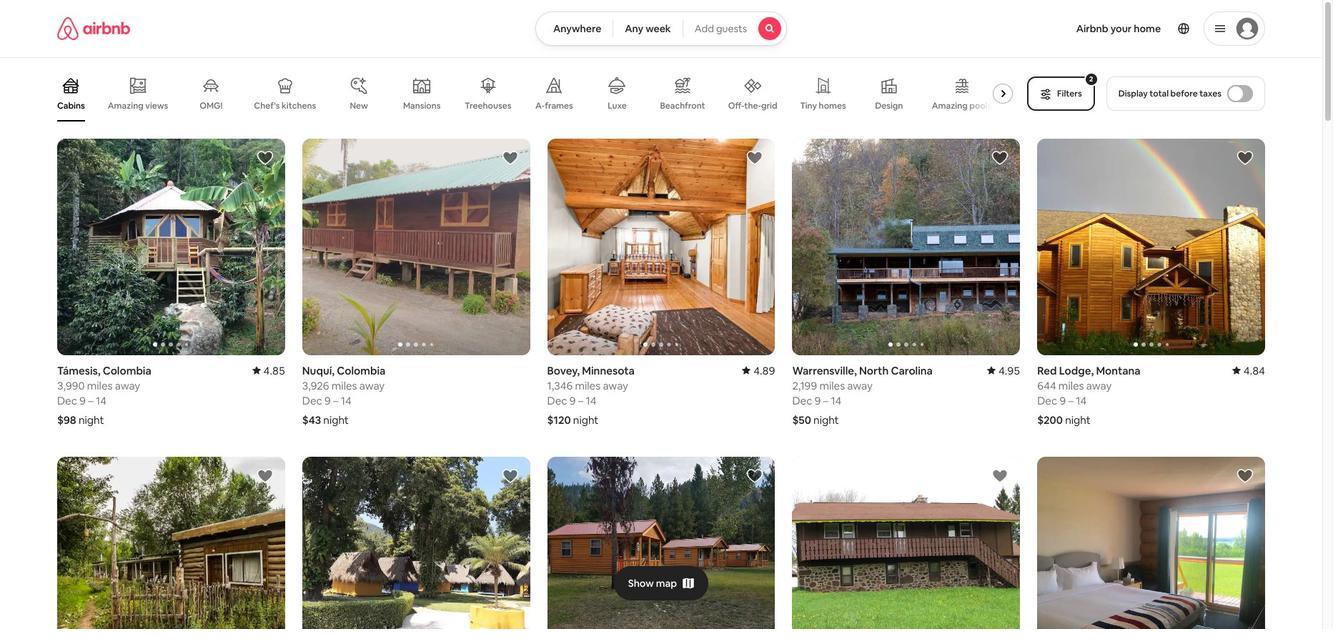 Task type: describe. For each thing, give the bounding box(es) containing it.
tiny homes
[[801, 100, 847, 112]]

add to wishlist: apazapan, mexico image
[[502, 468, 519, 485]]

pools
[[970, 100, 992, 112]]

carolina
[[891, 364, 933, 377]]

chef's
[[254, 100, 280, 112]]

night for $120
[[573, 413, 599, 427]]

– inside red lodge, montana 644 miles away dec 9 – 14 $200 night
[[1069, 394, 1074, 408]]

the-
[[745, 100, 762, 111]]

amazing for amazing views
[[108, 100, 144, 111]]

home
[[1134, 22, 1161, 35]]

a-
[[536, 100, 545, 112]]

show
[[628, 577, 654, 590]]

dec for 3,990
[[57, 394, 77, 408]]

anywhere
[[553, 22, 602, 35]]

chef's kitchens
[[254, 100, 316, 112]]

add to wishlist: san cristobal, new mexico image
[[257, 468, 274, 485]]

guests
[[717, 22, 747, 35]]

bovey,
[[548, 364, 580, 377]]

nuquí,
[[302, 364, 335, 377]]

9 for 1,346
[[570, 394, 576, 408]]

filters button
[[1028, 77, 1095, 111]]

show map button
[[614, 566, 709, 601]]

nuquí, colombia 3,926 miles away dec 9 – 14 $43 night
[[302, 364, 386, 427]]

add to wishlist: bessemer, michigan image
[[992, 468, 1009, 485]]

amazing views
[[108, 100, 168, 111]]

display total before taxes
[[1119, 88, 1222, 99]]

away for támesis, colombia 3,990 miles away dec 9 – 14 $98 night
[[115, 379, 140, 393]]

miles inside red lodge, montana 644 miles away dec 9 – 14 $200 night
[[1059, 379, 1085, 393]]

amazing for amazing pools
[[932, 100, 968, 112]]

warrensville,
[[793, 364, 857, 377]]

week
[[646, 22, 671, 35]]

4.85
[[264, 364, 285, 377]]

14 inside warrensville, north carolina 2,199 miles away dec 9 – 14 $50 night
[[831, 394, 842, 408]]

14 for 3,990
[[96, 394, 107, 408]]

views
[[145, 100, 168, 111]]

colombia for támesis, colombia 3,990 miles away dec 9 – 14 $98 night
[[103, 364, 151, 377]]

lodge,
[[1060, 364, 1094, 377]]

9 for 3,926
[[325, 394, 331, 408]]

$200
[[1038, 413, 1063, 427]]

design
[[875, 100, 903, 112]]

bovey, minnesota 1,346 miles away dec 9 – 14 $120 night
[[548, 364, 635, 427]]

montana
[[1097, 364, 1141, 377]]

add to wishlist: warrensville, north carolina image
[[992, 149, 1009, 167]]

airbnb your home
[[1077, 22, 1161, 35]]

night inside warrensville, north carolina 2,199 miles away dec 9 – 14 $50 night
[[814, 413, 839, 427]]

$50
[[793, 413, 812, 427]]

dec for 3,926
[[302, 394, 322, 408]]

red
[[1038, 364, 1057, 377]]

add to wishlist: nuquí, colombia image
[[502, 149, 519, 167]]

a-frames
[[536, 100, 573, 112]]

night inside red lodge, montana 644 miles away dec 9 – 14 $200 night
[[1066, 413, 1091, 427]]

add to wishlist: támesis, colombia image
[[257, 149, 274, 167]]

north
[[860, 364, 889, 377]]

dec inside red lodge, montana 644 miles away dec 9 – 14 $200 night
[[1038, 394, 1058, 408]]

$43
[[302, 413, 321, 427]]

airbnb
[[1077, 22, 1109, 35]]

4.89
[[754, 364, 775, 377]]

– for 1,346
[[578, 394, 584, 408]]

any
[[625, 22, 644, 35]]

night for $98
[[79, 413, 104, 427]]

any week
[[625, 22, 671, 35]]

add guests
[[695, 22, 747, 35]]

1,346
[[548, 379, 573, 393]]

add guests button
[[683, 11, 787, 46]]

beachfront
[[660, 100, 706, 112]]

off-
[[728, 100, 745, 111]]

warrensville, north carolina 2,199 miles away dec 9 – 14 $50 night
[[793, 364, 933, 427]]

add to wishlist: lac la hache, canada image
[[1237, 468, 1254, 485]]

away inside warrensville, north carolina 2,199 miles away dec 9 – 14 $50 night
[[848, 379, 873, 393]]

anywhere button
[[536, 11, 614, 46]]

red lodge, montana 644 miles away dec 9 – 14 $200 night
[[1038, 364, 1141, 427]]

add to wishlist: bovey, minnesota image
[[747, 149, 764, 167]]

4.84
[[1244, 364, 1266, 377]]

taxes
[[1200, 88, 1222, 99]]



Task type: locate. For each thing, give the bounding box(es) containing it.
1 night from the left
[[79, 413, 104, 427]]

away inside támesis, colombia 3,990 miles away dec 9 – 14 $98 night
[[115, 379, 140, 393]]

night inside támesis, colombia 3,990 miles away dec 9 – 14 $98 night
[[79, 413, 104, 427]]

4.84 out of 5 average rating image
[[1233, 364, 1266, 377]]

dec inside támesis, colombia 3,990 miles away dec 9 – 14 $98 night
[[57, 394, 77, 408]]

show map
[[628, 577, 677, 590]]

14 for 3,926
[[341, 394, 352, 408]]

9 inside támesis, colombia 3,990 miles away dec 9 – 14 $98 night
[[80, 394, 86, 408]]

night right $200
[[1066, 413, 1091, 427]]

miles down lodge,
[[1059, 379, 1085, 393]]

dec down 3,990
[[57, 394, 77, 408]]

any week button
[[613, 11, 683, 46]]

9 inside bovey, minnesota 1,346 miles away dec 9 – 14 $120 night
[[570, 394, 576, 408]]

1 miles from the left
[[87, 379, 113, 393]]

off-the-grid
[[728, 100, 778, 111]]

$120
[[548, 413, 571, 427]]

add to wishlist: red lodge, montana image
[[1237, 149, 1254, 167]]

– inside támesis, colombia 3,990 miles away dec 9 – 14 $98 night
[[88, 394, 93, 408]]

1 – from the left
[[88, 394, 93, 408]]

colombia inside nuquí, colombia 3,926 miles away dec 9 – 14 $43 night
[[337, 364, 386, 377]]

miles right 3,926
[[332, 379, 357, 393]]

tiny
[[801, 100, 817, 112]]

4.85 out of 5 average rating image
[[252, 364, 285, 377]]

amazing
[[108, 100, 144, 111], [932, 100, 968, 112]]

colombia right támesis,
[[103, 364, 151, 377]]

14 inside támesis, colombia 3,990 miles away dec 9 – 14 $98 night
[[96, 394, 107, 408]]

away down north
[[848, 379, 873, 393]]

away
[[115, 379, 140, 393], [360, 379, 385, 393], [603, 379, 628, 393], [848, 379, 873, 393], [1087, 379, 1112, 393]]

– inside bovey, minnesota 1,346 miles away dec 9 – 14 $120 night
[[578, 394, 584, 408]]

colombia right nuquí,
[[337, 364, 386, 377]]

luxe
[[608, 100, 627, 112]]

4.89 out of 5 average rating image
[[742, 364, 775, 377]]

1 colombia from the left
[[103, 364, 151, 377]]

away inside nuquí, colombia 3,926 miles away dec 9 – 14 $43 night
[[360, 379, 385, 393]]

2 9 from the left
[[325, 394, 331, 408]]

3 dec from the left
[[548, 394, 568, 408]]

4 miles from the left
[[820, 379, 845, 393]]

dec for 1,346
[[548, 394, 568, 408]]

4 – from the left
[[824, 394, 829, 408]]

night for $43
[[323, 413, 349, 427]]

dec down 3,926
[[302, 394, 322, 408]]

night right $43 on the bottom left of the page
[[323, 413, 349, 427]]

miles inside nuquí, colombia 3,926 miles away dec 9 – 14 $43 night
[[332, 379, 357, 393]]

amazing left views
[[108, 100, 144, 111]]

0 horizontal spatial amazing
[[108, 100, 144, 111]]

2,199
[[793, 379, 818, 393]]

mansions
[[403, 100, 441, 112]]

2 dec from the left
[[302, 394, 322, 408]]

5 away from the left
[[1087, 379, 1112, 393]]

9 down 3,926
[[325, 394, 331, 408]]

dec down 644
[[1038, 394, 1058, 408]]

3 9 from the left
[[570, 394, 576, 408]]

4 night from the left
[[814, 413, 839, 427]]

– for 3,926
[[333, 394, 339, 408]]

14 inside bovey, minnesota 1,346 miles away dec 9 – 14 $120 night
[[586, 394, 597, 408]]

9
[[80, 394, 86, 408], [325, 394, 331, 408], [570, 394, 576, 408], [815, 394, 821, 408], [1060, 394, 1066, 408]]

add to wishlist: darby, montana image
[[747, 468, 764, 485]]

4 14 from the left
[[831, 394, 842, 408]]

9 down 1,346
[[570, 394, 576, 408]]

2 night from the left
[[323, 413, 349, 427]]

0 horizontal spatial colombia
[[103, 364, 151, 377]]

5 14 from the left
[[1076, 394, 1087, 408]]

4 9 from the left
[[815, 394, 821, 408]]

5 night from the left
[[1066, 413, 1091, 427]]

omg!
[[200, 100, 223, 112]]

4 dec from the left
[[793, 394, 813, 408]]

night inside nuquí, colombia 3,926 miles away dec 9 – 14 $43 night
[[323, 413, 349, 427]]

1 horizontal spatial colombia
[[337, 364, 386, 377]]

4.95 out of 5 average rating image
[[988, 364, 1021, 377]]

3 miles from the left
[[575, 379, 601, 393]]

2 14 from the left
[[341, 394, 352, 408]]

9 inside red lodge, montana 644 miles away dec 9 – 14 $200 night
[[1060, 394, 1066, 408]]

airbnb your home link
[[1068, 14, 1170, 44]]

grid
[[762, 100, 778, 111]]

group
[[57, 66, 1019, 122], [57, 139, 285, 355], [302, 139, 530, 355], [548, 139, 775, 355], [793, 139, 1249, 355], [1038, 139, 1334, 355], [57, 457, 285, 629], [302, 457, 530, 629], [548, 457, 775, 629], [793, 457, 1249, 629], [1038, 457, 1266, 629]]

2 – from the left
[[333, 394, 339, 408]]

– down lodge,
[[1069, 394, 1074, 408]]

1 horizontal spatial amazing
[[932, 100, 968, 112]]

5 9 from the left
[[1060, 394, 1066, 408]]

total
[[1150, 88, 1169, 99]]

miles inside warrensville, north carolina 2,199 miles away dec 9 – 14 $50 night
[[820, 379, 845, 393]]

homes
[[819, 100, 847, 112]]

5 dec from the left
[[1038, 394, 1058, 408]]

2 miles from the left
[[332, 379, 357, 393]]

– down támesis,
[[88, 394, 93, 408]]

14 for 1,346
[[586, 394, 597, 408]]

14 inside nuquí, colombia 3,926 miles away dec 9 – 14 $43 night
[[341, 394, 352, 408]]

9 inside nuquí, colombia 3,926 miles away dec 9 – 14 $43 night
[[325, 394, 331, 408]]

dec down 2,199 on the right bottom
[[793, 394, 813, 408]]

5 – from the left
[[1069, 394, 1074, 408]]

dec down 1,346
[[548, 394, 568, 408]]

dec
[[57, 394, 77, 408], [302, 394, 322, 408], [548, 394, 568, 408], [793, 394, 813, 408], [1038, 394, 1058, 408]]

away right 3,926
[[360, 379, 385, 393]]

night inside bovey, minnesota 1,346 miles away dec 9 – 14 $120 night
[[573, 413, 599, 427]]

–
[[88, 394, 93, 408], [333, 394, 339, 408], [578, 394, 584, 408], [824, 394, 829, 408], [1069, 394, 1074, 408]]

2 colombia from the left
[[337, 364, 386, 377]]

5 miles from the left
[[1059, 379, 1085, 393]]

miles inside bovey, minnesota 1,346 miles away dec 9 – 14 $120 night
[[575, 379, 601, 393]]

9 up $200
[[1060, 394, 1066, 408]]

miles for bovey,
[[575, 379, 601, 393]]

1 dec from the left
[[57, 394, 77, 408]]

colombia inside támesis, colombia 3,990 miles away dec 9 – 14 $98 night
[[103, 364, 151, 377]]

none search field containing anywhere
[[536, 11, 787, 46]]

None search field
[[536, 11, 787, 46]]

night
[[79, 413, 104, 427], [323, 413, 349, 427], [573, 413, 599, 427], [814, 413, 839, 427], [1066, 413, 1091, 427]]

miles inside támesis, colombia 3,990 miles away dec 9 – 14 $98 night
[[87, 379, 113, 393]]

amazing left pools
[[932, 100, 968, 112]]

miles down támesis,
[[87, 379, 113, 393]]

miles
[[87, 379, 113, 393], [332, 379, 357, 393], [575, 379, 601, 393], [820, 379, 845, 393], [1059, 379, 1085, 393]]

frames
[[545, 100, 573, 112]]

away down the minnesota
[[603, 379, 628, 393]]

minnesota
[[582, 364, 635, 377]]

profile element
[[805, 0, 1266, 57]]

3 away from the left
[[603, 379, 628, 393]]

night right the $98
[[79, 413, 104, 427]]

3 night from the left
[[573, 413, 599, 427]]

14
[[96, 394, 107, 408], [341, 394, 352, 408], [586, 394, 597, 408], [831, 394, 842, 408], [1076, 394, 1087, 408]]

dec inside bovey, minnesota 1,346 miles away dec 9 – 14 $120 night
[[548, 394, 568, 408]]

– down "warrensville,"
[[824, 394, 829, 408]]

cabins
[[57, 100, 85, 112]]

amazing pools
[[932, 100, 992, 112]]

9 inside warrensville, north carolina 2,199 miles away dec 9 – 14 $50 night
[[815, 394, 821, 408]]

add
[[695, 22, 714, 35]]

away down montana
[[1087, 379, 1112, 393]]

4.95
[[999, 364, 1021, 377]]

away for bovey, minnesota 1,346 miles away dec 9 – 14 $120 night
[[603, 379, 628, 393]]

9 for 3,990
[[80, 394, 86, 408]]

3,926
[[302, 379, 329, 393]]

miles down the minnesota
[[575, 379, 601, 393]]

away inside bovey, minnesota 1,346 miles away dec 9 – 14 $120 night
[[603, 379, 628, 393]]

2 away from the left
[[360, 379, 385, 393]]

– inside nuquí, colombia 3,926 miles away dec 9 – 14 $43 night
[[333, 394, 339, 408]]

night right $120
[[573, 413, 599, 427]]

new
[[350, 100, 368, 112]]

kitchens
[[282, 100, 316, 112]]

– down nuquí,
[[333, 394, 339, 408]]

display
[[1119, 88, 1148, 99]]

1 9 from the left
[[80, 394, 86, 408]]

map
[[656, 577, 677, 590]]

dec inside warrensville, north carolina 2,199 miles away dec 9 – 14 $50 night
[[793, 394, 813, 408]]

támesis, colombia 3,990 miles away dec 9 – 14 $98 night
[[57, 364, 151, 427]]

before
[[1171, 88, 1198, 99]]

group containing amazing views
[[57, 66, 1019, 122]]

9 down 3,990
[[80, 394, 86, 408]]

4 away from the left
[[848, 379, 873, 393]]

1 away from the left
[[115, 379, 140, 393]]

– for 3,990
[[88, 394, 93, 408]]

támesis,
[[57, 364, 100, 377]]

miles for támesis,
[[87, 379, 113, 393]]

9 down 2,199 on the right bottom
[[815, 394, 821, 408]]

644
[[1038, 379, 1057, 393]]

3 14 from the left
[[586, 394, 597, 408]]

3 – from the left
[[578, 394, 584, 408]]

3,990
[[57, 379, 85, 393]]

away right 3,990
[[115, 379, 140, 393]]

– down bovey,
[[578, 394, 584, 408]]

away for nuquí, colombia 3,926 miles away dec 9 – 14 $43 night
[[360, 379, 385, 393]]

your
[[1111, 22, 1132, 35]]

dec inside nuquí, colombia 3,926 miles away dec 9 – 14 $43 night
[[302, 394, 322, 408]]

away inside red lodge, montana 644 miles away dec 9 – 14 $200 night
[[1087, 379, 1112, 393]]

filters
[[1058, 88, 1082, 99]]

miles down "warrensville,"
[[820, 379, 845, 393]]

1 14 from the left
[[96, 394, 107, 408]]

14 inside red lodge, montana 644 miles away dec 9 – 14 $200 night
[[1076, 394, 1087, 408]]

miles for nuquí,
[[332, 379, 357, 393]]

treehouses
[[465, 100, 512, 112]]

colombia
[[103, 364, 151, 377], [337, 364, 386, 377]]

colombia for nuquí, colombia 3,926 miles away dec 9 – 14 $43 night
[[337, 364, 386, 377]]

night right $50
[[814, 413, 839, 427]]

– inside warrensville, north carolina 2,199 miles away dec 9 – 14 $50 night
[[824, 394, 829, 408]]

$98
[[57, 413, 76, 427]]



Task type: vqa. For each thing, say whether or not it's contained in the screenshot.
add guests button
yes



